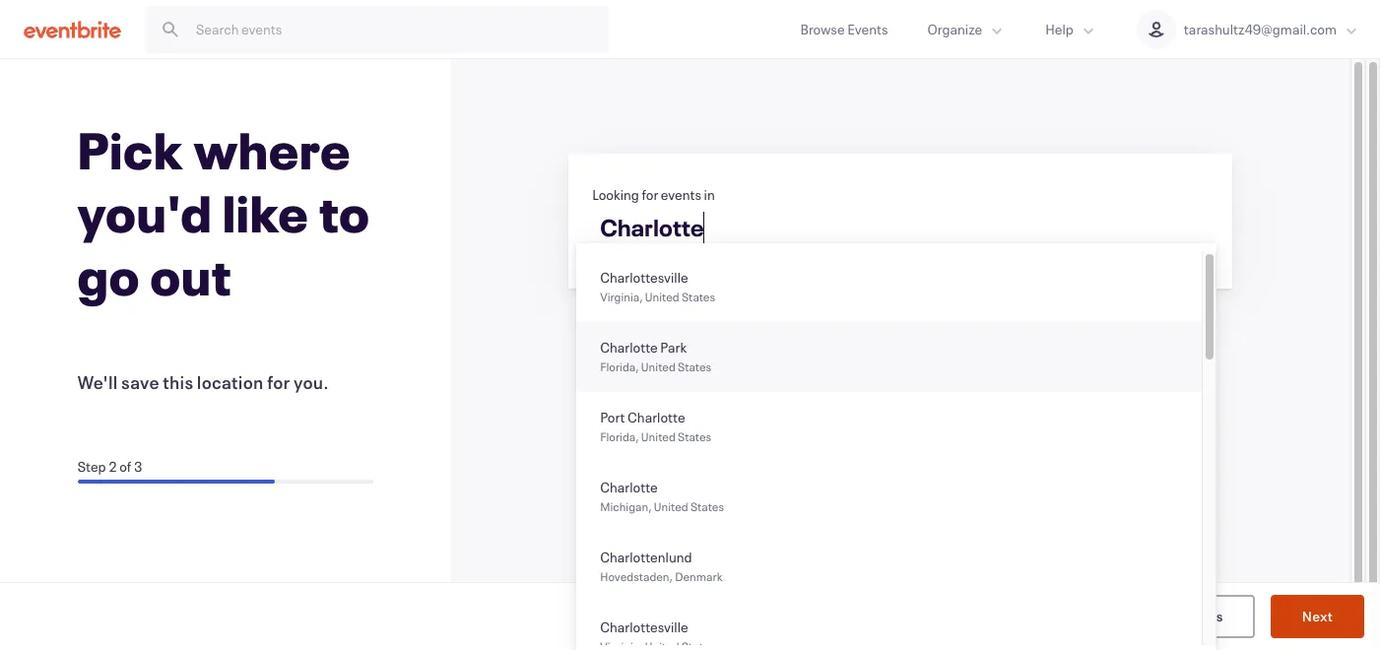 Task type: describe. For each thing, give the bounding box(es) containing it.
in
[[704, 185, 715, 204]]

help
[[1046, 20, 1074, 38]]

charlottenlund
[[600, 548, 692, 567]]

pick
[[78, 116, 184, 183]]

progressbar image
[[78, 480, 275, 484]]

eventbrite image
[[24, 19, 121, 39]]

united inside 'charlottesville virginia, united states'
[[645, 289, 680, 305]]

we'll save this location for you.
[[78, 371, 329, 394]]

save
[[121, 371, 159, 394]]

location
[[197, 371, 264, 394]]

charlotte for charlotte park
[[600, 338, 658, 357]]

michigan,
[[600, 499, 652, 514]]

park
[[661, 338, 687, 357]]

tarashultz49@gmail.com link
[[1117, 0, 1381, 58]]

charlotte park florida, united states
[[600, 338, 712, 375]]

menu containing charlottesville
[[577, 251, 1217, 650]]

states inside 'charlottesville virginia, united states'
[[682, 289, 716, 305]]

looking
[[592, 185, 639, 204]]

we'll
[[78, 371, 118, 394]]

0 vertical spatial for
[[642, 185, 659, 204]]

charlottesville button
[[577, 601, 1203, 650]]

denmark
[[675, 569, 723, 584]]

to
[[319, 179, 370, 246]]

you.
[[294, 371, 329, 394]]

progressbar progress bar
[[78, 480, 373, 484]]

next button
[[1271, 595, 1365, 639]]

of
[[119, 457, 132, 476]]

charlotte park menu item
[[577, 321, 1203, 391]]

looking for events in
[[592, 185, 715, 204]]

help link
[[1026, 0, 1117, 58]]

charlottesville for charlottesville
[[600, 618, 689, 637]]

port
[[600, 408, 625, 427]]

where
[[194, 116, 351, 183]]

you'd
[[78, 179, 212, 246]]

3
[[134, 457, 142, 476]]

charlotte michigan, united states
[[600, 478, 724, 514]]



Task type: locate. For each thing, give the bounding box(es) containing it.
florida, for port
[[600, 429, 639, 444]]

charlotte left park
[[600, 338, 658, 357]]

events
[[661, 185, 702, 204]]

charlotte inside the "charlotte michigan, united states"
[[600, 478, 658, 497]]

states inside port charlotte florida, united states
[[678, 429, 712, 444]]

states inside charlotte park florida, united states
[[678, 359, 712, 375]]

united right the michigan,
[[654, 499, 689, 514]]

port charlotte florida, united states
[[600, 408, 712, 444]]

states inside the "charlotte michigan, united states"
[[691, 499, 724, 514]]

browse
[[801, 20, 845, 38]]

charlotte
[[600, 338, 658, 357], [628, 408, 686, 427], [600, 478, 658, 497]]

charlotte right port
[[628, 408, 686, 427]]

1 vertical spatial florida,
[[600, 429, 639, 444]]

1 vertical spatial for
[[267, 371, 290, 394]]

next
[[1303, 607, 1333, 625]]

1 vertical spatial charlottesville
[[600, 618, 689, 637]]

charlottesville inside 'charlottesville virginia, united states'
[[600, 268, 689, 287]]

0 vertical spatial florida,
[[600, 359, 639, 375]]

charlottesville down hovedstaden,
[[600, 618, 689, 637]]

2 charlottesville from the top
[[600, 618, 689, 637]]

united inside port charlotte florida, united states
[[641, 429, 676, 444]]

charlotte inside port charlotte florida, united states
[[628, 408, 686, 427]]

0 vertical spatial charlottesville
[[600, 268, 689, 287]]

1 charlottesville from the top
[[600, 268, 689, 287]]

menu
[[577, 251, 1217, 650]]

tarashultz49@gmail.com
[[1184, 20, 1337, 38]]

0 vertical spatial charlotte
[[600, 338, 658, 357]]

charlotte for charlotte
[[600, 478, 658, 497]]

florida, up port
[[600, 359, 639, 375]]

florida,
[[600, 359, 639, 375], [600, 429, 639, 444]]

united down park
[[641, 359, 676, 375]]

organize link
[[908, 0, 1026, 58]]

united up the "charlotte michigan, united states"
[[641, 429, 676, 444]]

this
[[163, 371, 193, 394]]

hovedstaden,
[[600, 569, 673, 584]]

2
[[109, 457, 117, 476]]

step 2 of 3
[[78, 457, 142, 476]]

states
[[682, 289, 716, 305], [678, 359, 712, 375], [678, 429, 712, 444], [691, 499, 724, 514]]

florida, for charlotte
[[600, 359, 639, 375]]

charlottesville for charlottesville virginia, united states
[[600, 268, 689, 287]]

united
[[645, 289, 680, 305], [641, 359, 676, 375], [641, 429, 676, 444], [654, 499, 689, 514]]

for left events
[[642, 185, 659, 204]]

for left you.
[[267, 371, 290, 394]]

for
[[642, 185, 659, 204], [267, 371, 290, 394]]

united inside charlotte park florida, united states
[[641, 359, 676, 375]]

2 vertical spatial charlotte
[[600, 478, 658, 497]]

united right the virginia, at top left
[[645, 289, 680, 305]]

charlottenlund hovedstaden, denmark
[[600, 548, 723, 584]]

states up park
[[682, 289, 716, 305]]

charlottesville
[[600, 268, 689, 287], [600, 618, 689, 637]]

charlottesville virginia, united states
[[600, 268, 716, 305]]

events
[[848, 20, 888, 38]]

1 florida, from the top
[[600, 359, 639, 375]]

1 vertical spatial charlotte
[[628, 408, 686, 427]]

states down park
[[678, 359, 712, 375]]

charlottesville up the virginia, at top left
[[600, 268, 689, 287]]

go
[[78, 242, 140, 309]]

browse events link
[[781, 0, 908, 58]]

step
[[78, 457, 106, 476]]

0 horizontal spatial for
[[267, 371, 290, 394]]

virginia,
[[600, 289, 643, 305]]

florida, inside charlotte park florida, united states
[[600, 359, 639, 375]]

out
[[150, 242, 232, 309]]

charlotte inside charlotte park florida, united states
[[600, 338, 658, 357]]

florida, down port
[[600, 429, 639, 444]]

charlottesville inside button
[[600, 618, 689, 637]]

2 florida, from the top
[[600, 429, 639, 444]]

united inside the "charlotte michigan, united states"
[[654, 499, 689, 514]]

browse events
[[801, 20, 888, 38]]

organize
[[928, 20, 983, 38]]

1 horizontal spatial for
[[642, 185, 659, 204]]

charlotte up the michigan,
[[600, 478, 658, 497]]

None text field
[[587, 206, 1216, 255]]

states up the "charlotte michigan, united states"
[[678, 429, 712, 444]]

states up denmark
[[691, 499, 724, 514]]

pick where you'd like to go out
[[78, 116, 370, 309]]

florida, inside port charlotte florida, united states
[[600, 429, 639, 444]]

like
[[223, 179, 309, 246]]



Task type: vqa. For each thing, say whether or not it's contained in the screenshot.
Log
no



